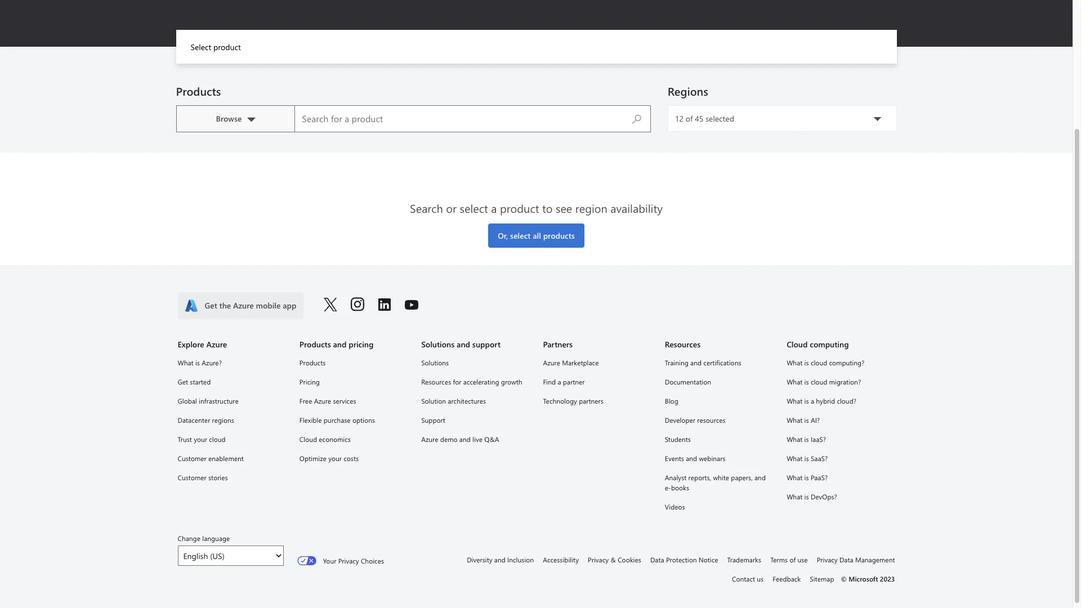 Task type: describe. For each thing, give the bounding box(es) containing it.
contact us
[[732, 575, 764, 584]]

and inside 'analyst reports, white papers, and e-books'
[[755, 473, 766, 482]]

data protection notice
[[651, 555, 719, 565]]

azure demo and live q&a
[[421, 435, 499, 444]]

resources for accelerating growth
[[421, 377, 523, 387]]

notice
[[699, 555, 719, 565]]

events and webinars
[[665, 454, 726, 463]]

1 vertical spatial product
[[500, 201, 539, 216]]

availability
[[611, 201, 663, 216]]

developer resources
[[665, 416, 726, 425]]

enablement
[[208, 454, 244, 463]]

analyst
[[665, 473, 687, 482]]

what is cloud migration?
[[787, 377, 861, 387]]

and for solutions and support
[[457, 339, 470, 350]]

customer enablement
[[178, 454, 244, 463]]

contact
[[732, 575, 755, 584]]

search or select a product to see region availability
[[410, 201, 663, 216]]

and for products and pricing
[[333, 339, 347, 350]]

privacy data management link
[[817, 554, 895, 566]]

accessibility link
[[543, 554, 579, 566]]

0 horizontal spatial a
[[491, 201, 497, 216]]

trademarks
[[728, 555, 762, 565]]

0 horizontal spatial product
[[213, 42, 241, 52]]

partners element
[[543, 357, 652, 407]]

technology partners
[[543, 397, 604, 406]]

find a partner link
[[543, 376, 652, 388]]

what for what is iaas?
[[787, 435, 803, 444]]

data inside 'link'
[[651, 555, 664, 565]]

documentation link
[[665, 376, 773, 388]]

cloud for cloud economics
[[300, 435, 317, 444]]

accelerating
[[463, 377, 499, 387]]

azure inside partners element
[[543, 358, 560, 367]]

solutions and support
[[421, 339, 501, 350]]

solution architectures
[[421, 397, 486, 406]]

is for what is cloud migration?
[[805, 377, 809, 387]]

cloud for computing?
[[811, 358, 828, 367]]

microsoft
[[849, 575, 878, 584]]

cloud economics
[[300, 435, 351, 444]]

what for what is azure?
[[178, 358, 194, 367]]

trust your cloud link
[[178, 433, 286, 446]]

california consumer privacy act (ccpa) opt-out icon image
[[297, 557, 316, 566]]

cloud?
[[837, 397, 857, 406]]

cloud for migration?
[[811, 377, 828, 387]]

terms of use
[[771, 555, 808, 565]]

azure up 'azure?'
[[206, 339, 227, 350]]

of for terms
[[790, 555, 796, 565]]

resources for accelerating growth link
[[421, 376, 530, 388]]

products for products link
[[300, 358, 326, 367]]

demo
[[440, 435, 458, 444]]

cloud computing
[[787, 339, 849, 350]]

iaas?
[[811, 435, 826, 444]]

your for optimize
[[328, 454, 342, 463]]

regions
[[212, 416, 234, 425]]

training and certifications link
[[665, 357, 773, 369]]

flexible
[[300, 416, 322, 425]]

2 data from the left
[[840, 555, 854, 565]]

resources element
[[665, 357, 773, 513]]

azure demo and live q&a link
[[421, 433, 530, 446]]

datacenter regions
[[178, 416, 234, 425]]

computing?
[[829, 358, 865, 367]]

0 vertical spatial select
[[460, 201, 488, 216]]

data protection notice link
[[651, 554, 719, 566]]

papers,
[[731, 473, 753, 482]]

developer
[[665, 416, 696, 425]]

is for what is paas?
[[805, 473, 809, 482]]

accessibility
[[543, 555, 579, 565]]

customer for customer stories
[[178, 473, 207, 482]]

0 horizontal spatial privacy
[[338, 557, 359, 566]]

get for get started
[[178, 377, 188, 387]]

infrastructure
[[199, 397, 239, 406]]

partner
[[563, 377, 585, 387]]

what is a hybrid cloud? link
[[787, 395, 895, 407]]

devops?
[[811, 492, 838, 501]]

services
[[333, 397, 356, 406]]

cookies
[[618, 555, 642, 565]]

global infrastructure
[[178, 397, 239, 406]]

what for what is ai?
[[787, 416, 803, 425]]

students link
[[665, 433, 773, 446]]

analyst reports, white papers, and e-books link
[[665, 472, 773, 494]]

hybrid
[[816, 397, 835, 406]]

optimize your costs link
[[300, 452, 408, 465]]

global infrastructure link
[[178, 395, 286, 407]]

explore azure
[[178, 339, 227, 350]]

regions
[[668, 83, 709, 99]]

blog
[[665, 397, 679, 406]]

blog link
[[665, 395, 773, 407]]

privacy for privacy data management
[[817, 555, 838, 565]]

2023
[[880, 575, 895, 584]]

us
[[757, 575, 764, 584]]

cloud inside 'link'
[[209, 435, 226, 444]]

change
[[178, 534, 201, 543]]

azure?
[[202, 358, 222, 367]]

trust your cloud
[[178, 435, 226, 444]]

q&a
[[485, 435, 499, 444]]

is for what is a hybrid cloud?
[[805, 397, 809, 406]]

cloud for cloud computing
[[787, 339, 808, 350]]

technology partners link
[[543, 395, 652, 407]]

explore
[[178, 339, 204, 350]]

customer for customer enablement
[[178, 454, 207, 463]]

select product
[[191, 42, 241, 52]]

of for 12
[[686, 113, 693, 124]]

a inside "link"
[[811, 397, 815, 406]]

ai?
[[811, 416, 820, 425]]

solutions for solutions
[[421, 358, 449, 367]]

solutions and support element
[[421, 357, 530, 446]]

products for products and pricing
[[300, 339, 331, 350]]

options
[[353, 416, 375, 425]]

students
[[665, 435, 691, 444]]

azure inside "solutions and support" element
[[421, 435, 439, 444]]

global
[[178, 397, 197, 406]]

and for training and certifications
[[691, 358, 702, 367]]

support link
[[421, 414, 530, 427]]

architectures
[[448, 397, 486, 406]]

find
[[543, 377, 556, 387]]

marketplace
[[562, 358, 599, 367]]



Task type: vqa. For each thing, say whether or not it's contained in the screenshot.
the "Programs" element
no



Task type: locate. For each thing, give the bounding box(es) containing it.
cloud left computing
[[787, 339, 808, 350]]

0 horizontal spatial data
[[651, 555, 664, 565]]

growth
[[501, 377, 523, 387]]

selected
[[706, 113, 734, 124]]

and left the live
[[460, 435, 471, 444]]

what left ai?
[[787, 416, 803, 425]]

cloud inside products and pricing "element"
[[300, 435, 317, 444]]

and right the training
[[691, 358, 702, 367]]

what is devops?
[[787, 492, 838, 501]]

product
[[213, 42, 241, 52], [500, 201, 539, 216]]

what for what is saas?
[[787, 454, 803, 463]]

is down cloud computing
[[805, 358, 809, 367]]

1 horizontal spatial data
[[840, 555, 854, 565]]

1 data from the left
[[651, 555, 664, 565]]

select product link
[[183, 30, 249, 64]]

1 vertical spatial cloud
[[811, 377, 828, 387]]

is left hybrid
[[805, 397, 809, 406]]

mobile
[[256, 300, 281, 311]]

get inside explore azure element
[[178, 377, 188, 387]]

what down the what is paas?
[[787, 492, 803, 501]]

what is paas? link
[[787, 472, 895, 484]]

solutions for solutions and support
[[421, 339, 455, 350]]

of
[[686, 113, 693, 124], [790, 555, 796, 565]]

diversity and inclusion
[[467, 555, 534, 565]]

is inside "link"
[[805, 397, 809, 406]]

find a partner
[[543, 377, 585, 387]]

what inside explore azure element
[[178, 358, 194, 367]]

is for what is saas?
[[805, 454, 809, 463]]

cloud down flexible on the bottom left of page
[[300, 435, 317, 444]]

resources up solution
[[421, 377, 451, 387]]

product right select
[[213, 42, 241, 52]]

privacy data management
[[817, 555, 895, 565]]

diversity and inclusion link
[[467, 554, 534, 566]]

customer left "stories"
[[178, 473, 207, 482]]

1 vertical spatial a
[[558, 377, 561, 387]]

optimize
[[300, 454, 327, 463]]

0 vertical spatial your
[[194, 435, 207, 444]]

trademarks link
[[728, 554, 762, 566]]

e-
[[665, 483, 671, 492]]

0 vertical spatial solutions
[[421, 339, 455, 350]]

what for what is paas?
[[787, 473, 803, 482]]

0 horizontal spatial of
[[686, 113, 693, 124]]

1 solutions from the top
[[421, 339, 455, 350]]

app
[[283, 300, 297, 311]]

customer stories link
[[178, 472, 286, 484]]

Search for a product text field
[[295, 106, 651, 132]]

cloud down regions
[[209, 435, 226, 444]]

0 vertical spatial cloud
[[811, 358, 828, 367]]

privacy for privacy & cookies
[[588, 555, 609, 565]]

size2 image
[[184, 299, 198, 313]]

is for what is iaas?
[[805, 435, 809, 444]]

browse button
[[176, 105, 295, 132]]

a left hybrid
[[811, 397, 815, 406]]

what for what is devops?
[[787, 492, 803, 501]]

what is azure?
[[178, 358, 222, 367]]

1 vertical spatial solutions
[[421, 358, 449, 367]]

1 horizontal spatial your
[[328, 454, 342, 463]]

free
[[300, 397, 312, 406]]

what is saas? link
[[787, 452, 895, 465]]

azure right the the
[[233, 300, 254, 311]]

azure left 'demo'
[[421, 435, 439, 444]]

0 vertical spatial customer
[[178, 454, 207, 463]]

follow microsoft azure on twitter image
[[324, 298, 337, 312]]

customer down trust
[[178, 454, 207, 463]]

get started link
[[178, 376, 286, 388]]

a
[[491, 201, 497, 216], [558, 377, 561, 387], [811, 397, 815, 406]]

what is cloud computing? link
[[787, 357, 895, 369]]

what down what is ai?
[[787, 435, 803, 444]]

is left 'azure?'
[[195, 358, 200, 367]]

solutions up solutions link
[[421, 339, 455, 350]]

support
[[421, 416, 445, 425]]

reports,
[[689, 473, 711, 482]]

privacy left "&"
[[588, 555, 609, 565]]

select right or
[[460, 201, 488, 216]]

1 horizontal spatial a
[[558, 377, 561, 387]]

0 vertical spatial cloud
[[787, 339, 808, 350]]

and for events and webinars
[[686, 454, 697, 463]]

what for what is cloud computing?
[[787, 358, 803, 367]]

2 horizontal spatial privacy
[[817, 555, 838, 565]]

privacy right your
[[338, 557, 359, 566]]

azure marketplace link
[[543, 357, 652, 369]]

and
[[333, 339, 347, 350], [457, 339, 470, 350], [691, 358, 702, 367], [460, 435, 471, 444], [686, 454, 697, 463], [755, 473, 766, 482], [494, 555, 506, 565]]

is inside explore azure element
[[195, 358, 200, 367]]

get left the started
[[178, 377, 188, 387]]

get started
[[178, 377, 211, 387]]

language
[[202, 534, 230, 543]]

is
[[195, 358, 200, 367], [805, 358, 809, 367], [805, 377, 809, 387], [805, 397, 809, 406], [805, 416, 809, 425], [805, 435, 809, 444], [805, 454, 809, 463], [805, 473, 809, 482], [805, 492, 809, 501]]

what up what is a hybrid cloud?
[[787, 377, 803, 387]]

a right or
[[491, 201, 497, 216]]

your
[[194, 435, 207, 444], [328, 454, 342, 463]]

solutions down solutions and support
[[421, 358, 449, 367]]

data
[[651, 555, 664, 565], [840, 555, 854, 565]]

your right trust
[[194, 435, 207, 444]]

is for what is devops?
[[805, 492, 809, 501]]

cloud
[[787, 339, 808, 350], [300, 435, 317, 444]]

1 vertical spatial get
[[178, 377, 188, 387]]

and for diversity and inclusion
[[494, 555, 506, 565]]

search
[[410, 201, 443, 216]]

data up ©
[[840, 555, 854, 565]]

cloud up what is a hybrid cloud?
[[811, 377, 828, 387]]

&
[[611, 555, 616, 565]]

cloud down cloud computing
[[811, 358, 828, 367]]

resources for resources for accelerating growth
[[421, 377, 451, 387]]

videos
[[665, 503, 685, 512]]

is left ai?
[[805, 416, 809, 425]]

1 vertical spatial select
[[510, 230, 531, 241]]

events and webinars link
[[665, 452, 773, 465]]

choices
[[361, 557, 384, 566]]

is for what is azure?
[[195, 358, 200, 367]]

1 horizontal spatial of
[[790, 555, 796, 565]]

2 horizontal spatial a
[[811, 397, 815, 406]]

azure inside products and pricing "element"
[[314, 397, 331, 406]]

pricing
[[300, 377, 320, 387]]

inclusion
[[508, 555, 534, 565]]

what is cloud computing?
[[787, 358, 865, 367]]

purchase
[[324, 416, 351, 425]]

0 horizontal spatial get
[[178, 377, 188, 387]]

1 horizontal spatial cloud
[[787, 339, 808, 350]]

resources for resources
[[665, 339, 701, 350]]

analyst reports, white papers, and e-books
[[665, 473, 766, 492]]

0 horizontal spatial cloud
[[300, 435, 317, 444]]

and right diversity
[[494, 555, 506, 565]]

products inside "element"
[[300, 358, 326, 367]]

what is cloud migration? link
[[787, 376, 895, 388]]

is for what is ai?
[[805, 416, 809, 425]]

1 vertical spatial of
[[790, 555, 796, 565]]

0 horizontal spatial select
[[460, 201, 488, 216]]

0 horizontal spatial your
[[194, 435, 207, 444]]

free azure services link
[[300, 395, 408, 407]]

0 vertical spatial of
[[686, 113, 693, 124]]

product left to
[[500, 201, 539, 216]]

2 solutions from the top
[[421, 358, 449, 367]]

pricing
[[349, 339, 374, 350]]

0 vertical spatial a
[[491, 201, 497, 216]]

follow microsoft azure on linkedin image
[[378, 298, 391, 311]]

to
[[542, 201, 553, 216]]

1 horizontal spatial privacy
[[588, 555, 609, 565]]

of inside terms of use link
[[790, 555, 796, 565]]

migration?
[[829, 377, 861, 387]]

1 vertical spatial cloud
[[300, 435, 317, 444]]

select
[[191, 42, 211, 52]]

resources inside resources for accelerating growth link
[[421, 377, 451, 387]]

is for what is cloud computing?
[[805, 358, 809, 367]]

feedback link
[[773, 573, 801, 585]]

2 vertical spatial products
[[300, 358, 326, 367]]

a right the find
[[558, 377, 561, 387]]

what is azure? link
[[178, 357, 286, 369]]

0 vertical spatial get
[[205, 300, 217, 311]]

started
[[190, 377, 211, 387]]

what down explore
[[178, 358, 194, 367]]

and up solutions link
[[457, 339, 470, 350]]

what down what is saas?
[[787, 473, 803, 482]]

is left paas? on the right bottom of page
[[805, 473, 809, 482]]

trust
[[178, 435, 192, 444]]

documentation
[[665, 377, 711, 387]]

1 vertical spatial customer
[[178, 473, 207, 482]]

1 vertical spatial resources
[[421, 377, 451, 387]]

what down cloud computing
[[787, 358, 803, 367]]

1 horizontal spatial get
[[205, 300, 217, 311]]

select inside the or, select all products button
[[510, 230, 531, 241]]

customer inside "link"
[[178, 454, 207, 463]]

get
[[205, 300, 217, 311], [178, 377, 188, 387]]

terms of use link
[[771, 554, 808, 566]]

products and pricing element
[[300, 357, 408, 465]]

solutions inside solutions link
[[421, 358, 449, 367]]

cloud computing element
[[787, 357, 895, 503]]

1 horizontal spatial product
[[500, 201, 539, 216]]

all
[[533, 230, 541, 241]]

flexible purchase options
[[300, 416, 375, 425]]

1 customer from the top
[[178, 454, 207, 463]]

1 horizontal spatial select
[[510, 230, 531, 241]]

solution
[[421, 397, 446, 406]]

what for what is cloud migration?
[[787, 377, 803, 387]]

partners
[[543, 339, 573, 350]]

of right 12
[[686, 113, 693, 124]]

webinars
[[699, 454, 726, 463]]

what up what is ai?
[[787, 397, 803, 406]]

© microsoft 2023
[[841, 575, 895, 584]]

azure marketplace
[[543, 358, 599, 367]]

2 vertical spatial cloud
[[209, 435, 226, 444]]

and inside 'link'
[[494, 555, 506, 565]]

1 vertical spatial your
[[328, 454, 342, 463]]

resources up the training
[[665, 339, 701, 350]]

free azure services
[[300, 397, 356, 406]]

0 vertical spatial resources
[[665, 339, 701, 350]]

azure up the find
[[543, 358, 560, 367]]

2 vertical spatial a
[[811, 397, 815, 406]]

explore azure element
[[178, 357, 286, 484]]

white
[[713, 473, 730, 482]]

for
[[453, 377, 462, 387]]

data left "protection"
[[651, 555, 664, 565]]

0 vertical spatial product
[[213, 42, 241, 52]]

what inside "link"
[[787, 397, 803, 406]]

management
[[856, 555, 895, 565]]

and right papers,
[[755, 473, 766, 482]]

your inside 'link'
[[194, 435, 207, 444]]

resources
[[698, 416, 726, 425]]

support
[[473, 339, 501, 350]]

is up what is a hybrid cloud?
[[805, 377, 809, 387]]

get left the the
[[205, 300, 217, 311]]

get for get the azure mobile app
[[205, 300, 217, 311]]

is left saas? on the right bottom of the page
[[805, 454, 809, 463]]

2 customer from the top
[[178, 473, 207, 482]]

what is saas?
[[787, 454, 828, 463]]

0 vertical spatial products
[[176, 83, 221, 99]]

what down what is iaas?
[[787, 454, 803, 463]]

is left devops?
[[805, 492, 809, 501]]

is left iaas?
[[805, 435, 809, 444]]

and right events
[[686, 454, 697, 463]]

of left use
[[790, 555, 796, 565]]

and left pricing
[[333, 339, 347, 350]]

or
[[446, 201, 457, 216]]

1 horizontal spatial resources
[[665, 339, 701, 350]]

training
[[665, 358, 689, 367]]

your for trust
[[194, 435, 207, 444]]

your left the costs
[[328, 454, 342, 463]]

videos link
[[665, 501, 773, 513]]

1 vertical spatial products
[[300, 339, 331, 350]]

your
[[323, 557, 336, 566]]

products and pricing
[[300, 339, 374, 350]]

0 horizontal spatial resources
[[421, 377, 451, 387]]

saas?
[[811, 454, 828, 463]]

azure right free
[[314, 397, 331, 406]]

privacy up sitemap link
[[817, 555, 838, 565]]

what for what is a hybrid cloud?
[[787, 397, 803, 406]]

your inside products and pricing "element"
[[328, 454, 342, 463]]

region
[[576, 201, 608, 216]]

select left 'all'
[[510, 230, 531, 241]]



